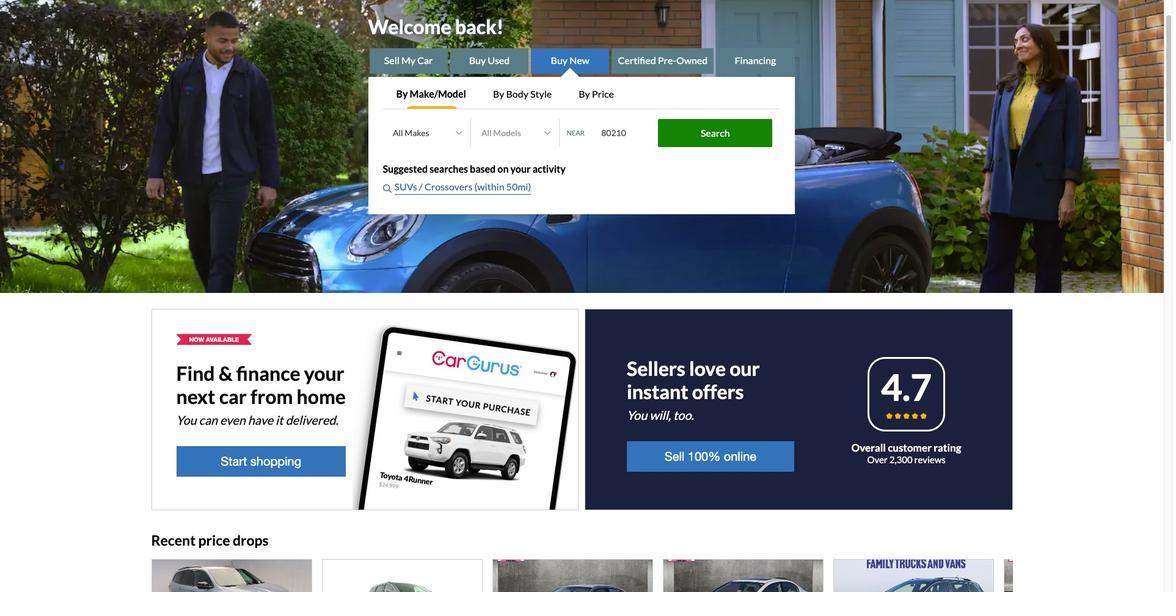 Task type: locate. For each thing, give the bounding box(es) containing it.
your up "delivered."
[[304, 362, 345, 386]]

by left body
[[493, 88, 505, 100]]

recent price drops
[[151, 533, 269, 550]]

welcome
[[368, 14, 451, 38]]

0 horizontal spatial sell
[[384, 54, 400, 66]]

2 by from the left
[[493, 88, 505, 100]]

sell left 100%
[[665, 450, 685, 464]]

find
[[176, 362, 215, 386]]

pre-
[[658, 54, 677, 66]]

you inside 'sellers love our instant offers you will, too.'
[[627, 408, 647, 423]]

2 buy from the left
[[551, 54, 568, 66]]

2022 honda pilot sport awd image
[[152, 561, 311, 593]]

next
[[176, 385, 215, 409]]

sellers love our instant offers you will, too.
[[627, 357, 760, 423]]

sell
[[384, 54, 400, 66], [665, 450, 685, 464]]

drops
[[233, 533, 269, 550]]

(within
[[475, 181, 505, 192]]

2019 jeep cherokee latitude 4wd image
[[834, 561, 994, 593]]

buy
[[469, 54, 486, 66], [551, 54, 568, 66]]

it
[[276, 413, 283, 428]]

2,300
[[890, 455, 913, 466]]

start shopping
[[221, 455, 301, 469]]

on
[[498, 163, 509, 175]]

1 vertical spatial your
[[304, 362, 345, 386]]

1 horizontal spatial by
[[493, 88, 505, 100]]

buy left new
[[551, 54, 568, 66]]

start
[[221, 455, 247, 469]]

by down my at left
[[396, 88, 408, 100]]

you inside find & finance your next car from home you can even have it delivered.
[[176, 413, 197, 428]]

sell left my at left
[[384, 54, 400, 66]]

by make/model
[[396, 88, 466, 100]]

3 by from the left
[[579, 88, 590, 100]]

from
[[251, 385, 293, 409]]

delivered.
[[286, 413, 338, 428]]

you left the can
[[176, 413, 197, 428]]

price
[[198, 533, 230, 550]]

0 horizontal spatial by
[[396, 88, 408, 100]]

car
[[417, 54, 433, 66]]

buy used
[[469, 54, 510, 66]]

your inside find & finance your next car from home you can even have it delivered.
[[304, 362, 345, 386]]

0 horizontal spatial buy
[[469, 54, 486, 66]]

recent
[[151, 533, 196, 550]]

1 horizontal spatial you
[[627, 408, 647, 423]]

buy left used
[[469, 54, 486, 66]]

you
[[627, 408, 647, 423], [176, 413, 197, 428]]

2 horizontal spatial by
[[579, 88, 590, 100]]

your
[[511, 163, 531, 175], [304, 362, 345, 386]]

None submit
[[658, 119, 773, 147]]

1 buy from the left
[[469, 54, 486, 66]]

by for by make/model
[[396, 88, 408, 100]]

(within 50mi) link
[[475, 180, 531, 195]]

by
[[396, 88, 408, 100], [493, 88, 505, 100], [579, 88, 590, 100]]

2006 honda civic ex image
[[664, 561, 823, 593]]

offers
[[692, 380, 744, 404]]

overall customer rating over 2,300 reviews
[[852, 442, 962, 466]]

certified
[[618, 54, 656, 66]]

sell inside button
[[665, 450, 685, 464]]

1 by from the left
[[396, 88, 408, 100]]

0 vertical spatial sell
[[384, 54, 400, 66]]

home
[[297, 385, 346, 409]]

1 horizontal spatial sell
[[665, 450, 685, 464]]

1 vertical spatial sell
[[665, 450, 685, 464]]

now
[[189, 336, 204, 344]]

1 horizontal spatial your
[[511, 163, 531, 175]]

shopping
[[250, 455, 301, 469]]

will,
[[650, 408, 671, 423]]

by left price
[[579, 88, 590, 100]]

your right the on
[[511, 163, 531, 175]]

1 horizontal spatial buy
[[551, 54, 568, 66]]

certified pre-owned
[[618, 54, 708, 66]]

financing
[[735, 54, 776, 66]]

sell 100% online
[[665, 450, 757, 464]]

0 horizontal spatial your
[[304, 362, 345, 386]]

find & finance your next car from home you can even have it delivered.
[[176, 362, 346, 428]]

0 horizontal spatial you
[[176, 413, 197, 428]]

you left the will,
[[627, 408, 647, 423]]

our
[[730, 357, 760, 381]]

buy for buy used
[[469, 54, 486, 66]]

buy for buy new
[[551, 54, 568, 66]]



Task type: vqa. For each thing, say whether or not it's contained in the screenshot.
the paperwork
no



Task type: describe. For each thing, give the bounding box(es) containing it.
overall
[[852, 442, 886, 455]]

/
[[419, 181, 423, 192]]

body
[[506, 88, 529, 100]]

online
[[724, 450, 757, 464]]

back!
[[455, 14, 504, 38]]

100%
[[688, 450, 721, 464]]

too.
[[674, 408, 694, 423]]

suvs
[[395, 181, 417, 192]]

my
[[402, 54, 416, 66]]

customer
[[888, 442, 932, 455]]

instant
[[627, 380, 689, 404]]

available
[[206, 336, 239, 344]]

suvs / crossovers (within 50mi)
[[395, 181, 531, 192]]

activity
[[533, 163, 566, 175]]

by body style
[[493, 88, 552, 100]]

start shopping button
[[176, 447, 346, 478]]

sell my car
[[384, 54, 433, 66]]

&
[[219, 362, 233, 386]]

have
[[248, 413, 273, 428]]

reviews
[[915, 455, 946, 466]]

suvs / crossovers link
[[395, 180, 475, 195]]

sell 100% online button
[[627, 442, 794, 473]]

50mi)
[[506, 181, 531, 192]]

welcome back!
[[368, 14, 504, 38]]

rating
[[934, 442, 962, 455]]

2020 jeep wrangler unlimited sport s 4wd image
[[1005, 561, 1164, 593]]

over
[[868, 455, 888, 466]]

love
[[689, 357, 726, 381]]

price
[[592, 88, 614, 100]]

by for by body style
[[493, 88, 505, 100]]

crossovers
[[425, 181, 473, 192]]

sell for sell my car
[[384, 54, 400, 66]]

can
[[199, 413, 218, 428]]

sellers
[[627, 357, 686, 381]]

car
[[219, 385, 247, 409]]

Zip telephone field
[[594, 121, 655, 145]]

suggested
[[383, 163, 428, 175]]

search image
[[383, 185, 392, 193]]

buy new
[[551, 54, 590, 66]]

based
[[470, 163, 496, 175]]

by price
[[579, 88, 614, 100]]

2021 jeep grand cherokee laredo e 4wd image
[[322, 561, 482, 593]]

by for by price
[[579, 88, 590, 100]]

searches
[[430, 163, 468, 175]]

style
[[531, 88, 552, 100]]

make/model
[[410, 88, 466, 100]]

4.7
[[881, 366, 932, 410]]

near
[[567, 129, 585, 137]]

suggested searches based on your activity
[[383, 163, 566, 175]]

sell for sell 100% online
[[665, 450, 685, 464]]

finance
[[236, 362, 300, 386]]

2013 honda accord ex-l image
[[493, 561, 653, 593]]

even
[[220, 413, 246, 428]]

0 vertical spatial your
[[511, 163, 531, 175]]

new
[[570, 54, 590, 66]]

used
[[488, 54, 510, 66]]

owned
[[677, 54, 708, 66]]

now available
[[189, 336, 239, 344]]



